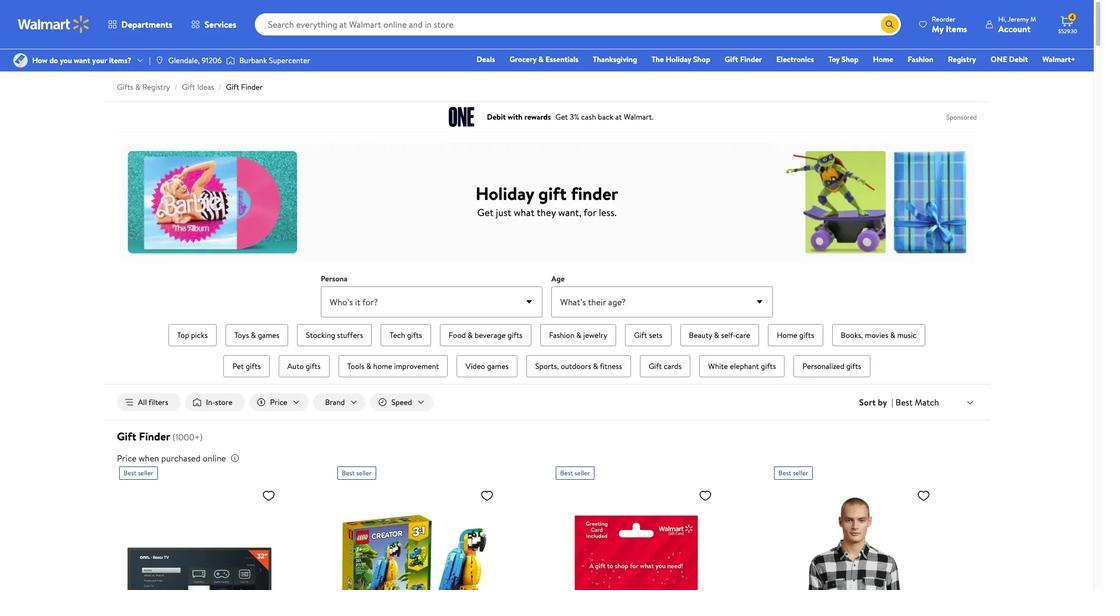 Task type: vqa. For each thing, say whether or not it's contained in the screenshot.
per
no



Task type: locate. For each thing, give the bounding box(es) containing it.
1 horizontal spatial games
[[487, 361, 509, 372]]

less.
[[599, 205, 617, 219]]

food & beverage gifts list item
[[438, 322, 534, 349]]

legal information image
[[231, 454, 240, 463]]

group
[[144, 322, 951, 380]]

pet gifts
[[233, 361, 261, 372]]

gift left ideas
[[182, 82, 195, 93]]

best seller for onn. 32 class hd (720p) led roku smart tv (100012589) image
[[124, 469, 154, 478]]

0 vertical spatial price
[[270, 397, 288, 408]]

finder left electronics link
[[741, 54, 763, 65]]

4 best seller from the left
[[779, 469, 809, 478]]

gift left sets
[[634, 330, 648, 341]]

1 horizontal spatial registry
[[949, 54, 977, 65]]

self-
[[722, 330, 736, 341]]

home right care
[[777, 330, 798, 341]]

2 vertical spatial finder
[[139, 429, 170, 444]]

1 horizontal spatial /
[[219, 82, 222, 93]]

gifts right personalized
[[847, 361, 862, 372]]

brand button
[[313, 394, 366, 411]]

0 vertical spatial games
[[258, 330, 280, 341]]

price down auto
[[270, 397, 288, 408]]

deals link
[[472, 53, 500, 65]]

 image
[[155, 56, 164, 65]]

0 horizontal spatial  image
[[13, 53, 28, 68]]

filters
[[149, 397, 168, 408]]

4 seller from the left
[[793, 469, 809, 478]]

gifts right pet
[[246, 361, 261, 372]]

white elephant gifts list item
[[698, 353, 788, 380]]

sort and filter section element
[[104, 385, 991, 420]]

supercenter
[[269, 55, 311, 66]]

gift inside gift cards button
[[649, 361, 662, 372]]

gifts
[[117, 82, 133, 93]]

games inside button
[[258, 330, 280, 341]]

0 horizontal spatial price
[[117, 453, 137, 465]]

pet gifts button
[[224, 355, 270, 378]]

services
[[205, 18, 237, 30]]

1 best seller from the left
[[124, 469, 154, 478]]

1 horizontal spatial holiday
[[666, 54, 692, 65]]

1 horizontal spatial shop
[[842, 54, 859, 65]]

holiday
[[666, 54, 692, 65], [476, 181, 534, 205]]

auto
[[288, 361, 304, 372]]

finder
[[571, 181, 619, 205]]

beauty & self-care list item
[[678, 322, 762, 349]]

0 vertical spatial finder
[[741, 54, 763, 65]]

gifts inside 'button'
[[306, 361, 321, 372]]

toys & games button
[[226, 324, 289, 347]]

0 horizontal spatial shop
[[694, 54, 711, 65]]

personalized gifts list item
[[792, 353, 873, 380]]

beauty & self-care
[[690, 330, 751, 341]]

gift inside gift sets button
[[634, 330, 648, 341]]

gifts for pet gifts
[[246, 361, 261, 372]]

0 vertical spatial fashion
[[908, 54, 934, 65]]

best inside popup button
[[896, 396, 913, 409]]

cards
[[664, 361, 682, 372]]

hi,
[[999, 14, 1007, 24]]

0 horizontal spatial finder
[[139, 429, 170, 444]]

holiday gift finder image
[[119, 142, 975, 262]]

departments
[[121, 18, 173, 30]]

gift left cards
[[649, 361, 662, 372]]

home
[[374, 361, 393, 372]]

gift inside gift finder link
[[725, 54, 739, 65]]

games
[[258, 330, 280, 341], [487, 361, 509, 372]]

/ right ideas
[[219, 82, 222, 93]]

gifts right tech
[[407, 330, 422, 341]]

1 horizontal spatial fashion
[[908, 54, 934, 65]]

1 vertical spatial home
[[777, 330, 798, 341]]

gift finder link left electronics link
[[720, 53, 768, 65]]

auto gifts
[[288, 361, 321, 372]]

registry down the "items"
[[949, 54, 977, 65]]

the holiday shop link
[[647, 53, 716, 65]]

 image right 91206
[[226, 55, 235, 66]]

home down search icon
[[874, 54, 894, 65]]

white elephant gifts
[[709, 361, 777, 372]]

/ left gift ideas 'link'
[[175, 82, 178, 93]]

registry right gifts
[[142, 82, 170, 93]]

grocery
[[510, 54, 537, 65]]

sports,
[[536, 361, 559, 372]]

finder down burbank on the left of page
[[241, 82, 263, 93]]

registry
[[949, 54, 977, 65], [142, 82, 170, 93]]

best match
[[896, 396, 940, 409]]

video games
[[466, 361, 509, 372]]

1 seller from the left
[[138, 469, 154, 478]]

walmart+ link
[[1038, 53, 1081, 65]]

items
[[946, 22, 968, 35]]

shop left gift finder
[[694, 54, 711, 65]]

 image for how do you want your items?
[[13, 53, 28, 68]]

best seller for joyful stripes coc walmart gift card image
[[561, 469, 590, 478]]

& right food
[[468, 330, 473, 341]]

& right grocery
[[539, 54, 544, 65]]

1 horizontal spatial  image
[[226, 55, 235, 66]]

m
[[1031, 14, 1037, 24]]

books, movies & music button
[[833, 324, 926, 347]]

1 vertical spatial gift finder link
[[226, 82, 263, 93]]

|
[[149, 55, 151, 66], [892, 397, 894, 409]]

onn. 32 class hd (720p) led roku smart tv (100012589) image
[[119, 485, 280, 591]]

0 vertical spatial home
[[874, 54, 894, 65]]

gifts & registry link
[[117, 82, 170, 93]]

0 horizontal spatial games
[[258, 330, 280, 341]]

best for george men's long sleeve flannel shirt, sizes xs-3xlt image
[[779, 469, 792, 478]]

gift for gift finder (1000+)
[[117, 429, 136, 444]]

price inside dropdown button
[[270, 397, 288, 408]]

fashion & jewelry list item
[[538, 322, 619, 349]]

gift cards list item
[[638, 353, 693, 380]]

0 horizontal spatial |
[[149, 55, 151, 66]]

& inside 'button'
[[715, 330, 720, 341]]

best match button
[[894, 395, 978, 410]]

video games list item
[[455, 353, 520, 380]]

1 shop from the left
[[694, 54, 711, 65]]

1 vertical spatial |
[[892, 397, 894, 409]]

& for food & beverage gifts
[[468, 330, 473, 341]]

want,
[[559, 205, 582, 219]]

top picks button
[[168, 324, 217, 347]]

gifts right beverage
[[508, 330, 523, 341]]

age
[[552, 273, 565, 284]]

add to favorites list, onn. 32 class hd (720p) led roku smart tv (100012589) image
[[262, 489, 276, 503]]

0 horizontal spatial /
[[175, 82, 178, 93]]

stocking stuffers button
[[297, 324, 372, 347]]

Search search field
[[255, 13, 902, 35]]

gifts right auto
[[306, 361, 321, 372]]

2 seller from the left
[[357, 469, 372, 478]]

gift right the holiday shop link
[[725, 54, 739, 65]]

one debit link
[[986, 53, 1034, 65]]

finder for gift finder
[[741, 54, 763, 65]]

| right by
[[892, 397, 894, 409]]

account
[[999, 22, 1031, 35]]

tech gifts list item
[[379, 322, 434, 349]]

home inside home gifts button
[[777, 330, 798, 341]]

0 horizontal spatial home
[[777, 330, 798, 341]]

home inside home "link"
[[874, 54, 894, 65]]

1 vertical spatial registry
[[142, 82, 170, 93]]

0 vertical spatial gift finder link
[[720, 53, 768, 65]]

improvement
[[394, 361, 439, 372]]

tech gifts
[[390, 330, 422, 341]]

1 vertical spatial games
[[487, 361, 509, 372]]

0 horizontal spatial gift finder link
[[226, 82, 263, 93]]

fashion left jewelry
[[550, 330, 575, 341]]

0 horizontal spatial fashion
[[550, 330, 575, 341]]

| up gifts & registry link
[[149, 55, 151, 66]]

one
[[991, 54, 1008, 65]]

elephant
[[730, 361, 760, 372]]

games right video
[[487, 361, 509, 372]]

 image
[[13, 53, 28, 68], [226, 55, 235, 66]]

3 seller from the left
[[575, 469, 590, 478]]

toy
[[829, 54, 840, 65]]

& right gifts
[[135, 82, 140, 93]]

persona
[[321, 273, 348, 284]]

the
[[652, 54, 664, 65]]

& right toys
[[251, 330, 256, 341]]

games inside button
[[487, 361, 509, 372]]

shop right the toy
[[842, 54, 859, 65]]

toy shop
[[829, 54, 859, 65]]

finder up when
[[139, 429, 170, 444]]

speed
[[392, 397, 412, 408]]

/
[[175, 82, 178, 93], [219, 82, 222, 93]]

& right tools
[[366, 361, 372, 372]]

essentials
[[546, 54, 579, 65]]

fashion link
[[903, 53, 939, 65]]

gift cards button
[[640, 355, 691, 378]]

1 horizontal spatial price
[[270, 397, 288, 408]]

match
[[915, 396, 940, 409]]

picks
[[191, 330, 208, 341]]

gift
[[725, 54, 739, 65], [182, 82, 195, 93], [226, 82, 239, 93], [634, 330, 648, 341], [649, 361, 662, 372], [117, 429, 136, 444]]

 image left how
[[13, 53, 28, 68]]

& for fashion & jewelry
[[577, 330, 582, 341]]

gifts for personalized gifts
[[847, 361, 862, 372]]

& for tools & home improvement
[[366, 361, 372, 372]]

white
[[709, 361, 729, 372]]

food & beverage gifts
[[449, 330, 523, 341]]

glendale,
[[168, 55, 200, 66]]

1 horizontal spatial |
[[892, 397, 894, 409]]

gifts up personalized
[[800, 330, 815, 341]]

0 vertical spatial registry
[[949, 54, 977, 65]]

gift right ideas
[[226, 82, 239, 93]]

seller
[[138, 469, 154, 478], [357, 469, 372, 478], [575, 469, 590, 478], [793, 469, 809, 478]]

0 horizontal spatial holiday
[[476, 181, 534, 205]]

1 vertical spatial fashion
[[550, 330, 575, 341]]

games right toys
[[258, 330, 280, 341]]

gift down all filters button at the bottom left
[[117, 429, 136, 444]]

home
[[874, 54, 894, 65], [777, 330, 798, 341]]

1 horizontal spatial finder
[[241, 82, 263, 93]]

video
[[466, 361, 486, 372]]

& inside button
[[468, 330, 473, 341]]

gifts right 'elephant' in the bottom right of the page
[[761, 361, 777, 372]]

2 best seller from the left
[[342, 469, 372, 478]]

1 vertical spatial holiday
[[476, 181, 534, 205]]

top picks
[[177, 330, 208, 341]]

price for price
[[270, 397, 288, 408]]

best
[[896, 396, 913, 409], [124, 469, 136, 478], [342, 469, 355, 478], [561, 469, 573, 478], [779, 469, 792, 478]]

all
[[138, 397, 147, 408]]

services button
[[182, 11, 246, 38]]

they
[[537, 205, 556, 219]]

91206
[[202, 55, 222, 66]]

gift finder link down burbank on the left of page
[[226, 82, 263, 93]]

add to favorites list, joyful stripes coc walmart gift card image
[[699, 489, 713, 503]]

joyful stripes coc walmart gift card image
[[556, 485, 717, 591]]

home for home gifts
[[777, 330, 798, 341]]

gifts inside list item
[[407, 330, 422, 341]]

2 shop from the left
[[842, 54, 859, 65]]

tools & home improvement list item
[[336, 353, 450, 380]]

1 horizontal spatial gift finder link
[[720, 53, 768, 65]]

0 horizontal spatial registry
[[142, 82, 170, 93]]

hi, jeremy m account
[[999, 14, 1037, 35]]

white elephant gifts button
[[700, 355, 785, 378]]

fashion & jewelry
[[550, 330, 608, 341]]

& left jewelry
[[577, 330, 582, 341]]

1 horizontal spatial home
[[874, 54, 894, 65]]

3 best seller from the left
[[561, 469, 590, 478]]

deals
[[477, 54, 495, 65]]

best for joyful stripes coc walmart gift card image
[[561, 469, 573, 478]]

tech
[[390, 330, 406, 341]]

fashion inside button
[[550, 330, 575, 341]]

best seller for the lego creator 3 in 1 exotic parrot building toy set, transforms to 3 different animal figures - from colorful parrot, to swimming fish, to cute frog, creative toys for kids ages 7 and up, 31136 image
[[342, 469, 372, 478]]

seller for joyful stripes coc walmart gift card image
[[575, 469, 590, 478]]

best for onn. 32 class hd (720p) led roku smart tv (100012589) image
[[124, 469, 136, 478]]

1 vertical spatial finder
[[241, 82, 263, 93]]

in-store
[[206, 397, 233, 408]]

fashion down my at the right top of the page
[[908, 54, 934, 65]]

beverage
[[475, 330, 506, 341]]

best seller
[[124, 469, 154, 478], [342, 469, 372, 478], [561, 469, 590, 478], [779, 469, 809, 478]]

price left when
[[117, 453, 137, 465]]

& left self-
[[715, 330, 720, 341]]

1 vertical spatial price
[[117, 453, 137, 465]]

2 horizontal spatial finder
[[741, 54, 763, 65]]



Task type: describe. For each thing, give the bounding box(es) containing it.
walmart+
[[1043, 54, 1076, 65]]

thanksgiving
[[593, 54, 638, 65]]

tools & home improvement
[[348, 361, 439, 372]]

stocking stuffers
[[306, 330, 363, 341]]

electronics link
[[772, 53, 820, 65]]

food & beverage gifts button
[[440, 324, 532, 347]]

movies
[[866, 330, 889, 341]]

just
[[496, 205, 512, 219]]

home gifts button
[[769, 324, 824, 347]]

gift for gift cards
[[649, 361, 662, 372]]

& left music
[[891, 330, 896, 341]]

thanksgiving link
[[588, 53, 643, 65]]

add to favorites list, george men's long sleeve flannel shirt, sizes xs-3xlt image
[[918, 489, 931, 503]]

gift for gift finder
[[725, 54, 739, 65]]

you
[[60, 55, 72, 66]]

stocking stuffers list item
[[295, 322, 374, 349]]

home gifts list item
[[766, 322, 826, 349]]

one debit
[[991, 54, 1029, 65]]

want
[[74, 55, 90, 66]]

by
[[879, 397, 888, 409]]

 image for burbank supercenter
[[226, 55, 235, 66]]

for
[[584, 205, 597, 219]]

gifts for auto gifts
[[306, 361, 321, 372]]

| inside sort and filter section element
[[892, 397, 894, 409]]

personalized gifts
[[803, 361, 862, 372]]

beauty
[[690, 330, 713, 341]]

burbank supercenter
[[240, 55, 311, 66]]

gifts for tech gifts
[[407, 330, 422, 341]]

how
[[32, 55, 48, 66]]

fashion & jewelry button
[[541, 324, 617, 347]]

2 / from the left
[[219, 82, 222, 93]]

george men's long sleeve flannel shirt, sizes xs-3xlt image
[[775, 485, 935, 591]]

gift finder
[[725, 54, 763, 65]]

all filters button
[[117, 394, 181, 411]]

lego creator 3 in 1 exotic parrot building toy set, transforms to 3 different animal figures - from colorful parrot, to swimming fish, to cute frog, creative toys for kids ages 7 and up, 31136 image
[[338, 485, 499, 591]]

& for beauty & self-care
[[715, 330, 720, 341]]

what
[[514, 205, 535, 219]]

4
[[1071, 12, 1075, 22]]

(1000+)
[[173, 431, 203, 444]]

purchased
[[161, 453, 201, 465]]

search icon image
[[886, 20, 895, 29]]

fitness
[[600, 361, 623, 372]]

in-
[[206, 397, 215, 408]]

in-store button
[[185, 394, 245, 411]]

fashion for fashion
[[908, 54, 934, 65]]

do
[[49, 55, 58, 66]]

outdoors
[[561, 361, 592, 372]]

& left fitness
[[593, 361, 599, 372]]

0 vertical spatial holiday
[[666, 54, 692, 65]]

my
[[933, 22, 944, 35]]

finder for gift finder (1000+)
[[139, 429, 170, 444]]

grocery & essentials link
[[505, 53, 584, 65]]

home for home
[[874, 54, 894, 65]]

store
[[215, 397, 233, 408]]

books,
[[842, 330, 864, 341]]

sports, outdoors & fitness
[[536, 361, 623, 372]]

jeremy
[[1009, 14, 1030, 24]]

online
[[203, 453, 226, 465]]

pet gifts list item
[[221, 353, 272, 380]]

1 / from the left
[[175, 82, 178, 93]]

food
[[449, 330, 466, 341]]

best for the lego creator 3 in 1 exotic parrot building toy set, transforms to 3 different animal figures - from colorful parrot, to swimming fish, to cute frog, creative toys for kids ages 7 and up, 31136 image
[[342, 469, 355, 478]]

how do you want your items?
[[32, 55, 131, 66]]

gifts inside button
[[508, 330, 523, 341]]

ideas
[[197, 82, 214, 93]]

gifts & registry / gift ideas / gift finder
[[117, 82, 263, 93]]

4 $529.30
[[1059, 12, 1078, 35]]

books, movies & music list item
[[830, 322, 928, 349]]

home link
[[869, 53, 899, 65]]

gift cards
[[649, 361, 682, 372]]

get
[[478, 205, 494, 219]]

gift sets
[[634, 330, 663, 341]]

& for toys & games
[[251, 330, 256, 341]]

seller for george men's long sleeve flannel shirt, sizes xs-3xlt image
[[793, 469, 809, 478]]

gift for gift sets
[[634, 330, 648, 341]]

add to favorites list, lego creator 3 in 1 exotic parrot building toy set, transforms to 3 different animal figures - from colorful parrot, to swimming fish, to cute frog, creative toys for kids ages 7 and up, 31136 image
[[481, 489, 494, 503]]

group containing top picks
[[144, 322, 951, 380]]

your
[[92, 55, 107, 66]]

fashion for fashion & jewelry
[[550, 330, 575, 341]]

sports, outdoors & fitness list item
[[525, 353, 634, 380]]

registry link
[[944, 53, 982, 65]]

seller for the lego creator 3 in 1 exotic parrot building toy set, transforms to 3 different animal figures - from colorful parrot, to swimming fish, to cute frog, creative toys for kids ages 7 and up, 31136 image
[[357, 469, 372, 478]]

price when purchased online
[[117, 453, 226, 465]]

price button
[[249, 394, 309, 411]]

pet
[[233, 361, 244, 372]]

top picks list item
[[166, 322, 219, 349]]

electronics
[[777, 54, 815, 65]]

walmart image
[[18, 16, 90, 33]]

sets
[[650, 330, 663, 341]]

grocery & essentials
[[510, 54, 579, 65]]

top
[[177, 330, 189, 341]]

0 vertical spatial |
[[149, 55, 151, 66]]

holiday inside the holiday gift finder get just what they want, for less.
[[476, 181, 534, 205]]

items?
[[109, 55, 131, 66]]

gift
[[539, 181, 567, 205]]

sort
[[860, 397, 876, 409]]

holiday gift finder get just what they want, for less.
[[476, 181, 619, 219]]

debit
[[1010, 54, 1029, 65]]

departments button
[[99, 11, 182, 38]]

stuffers
[[337, 330, 363, 341]]

jewelry
[[584, 330, 608, 341]]

toys & games
[[235, 330, 280, 341]]

sports, outdoors & fitness button
[[527, 355, 631, 378]]

brand
[[325, 397, 345, 408]]

gifts for home gifts
[[800, 330, 815, 341]]

& for gifts & registry / gift ideas / gift finder
[[135, 82, 140, 93]]

toys & games list item
[[223, 322, 291, 349]]

glendale, 91206
[[168, 55, 222, 66]]

$529.30
[[1059, 27, 1078, 35]]

seller for onn. 32 class hd (720p) led roku smart tv (100012589) image
[[138, 469, 154, 478]]

& for grocery & essentials
[[539, 54, 544, 65]]

best seller for george men's long sleeve flannel shirt, sizes xs-3xlt image
[[779, 469, 809, 478]]

Walmart Site-Wide search field
[[255, 13, 902, 35]]

sort by |
[[860, 397, 894, 409]]

toys
[[235, 330, 249, 341]]

toy shop link
[[824, 53, 864, 65]]

gift sets list item
[[623, 322, 674, 349]]

price for price when purchased online
[[117, 453, 137, 465]]

auto gifts list item
[[276, 353, 332, 380]]



